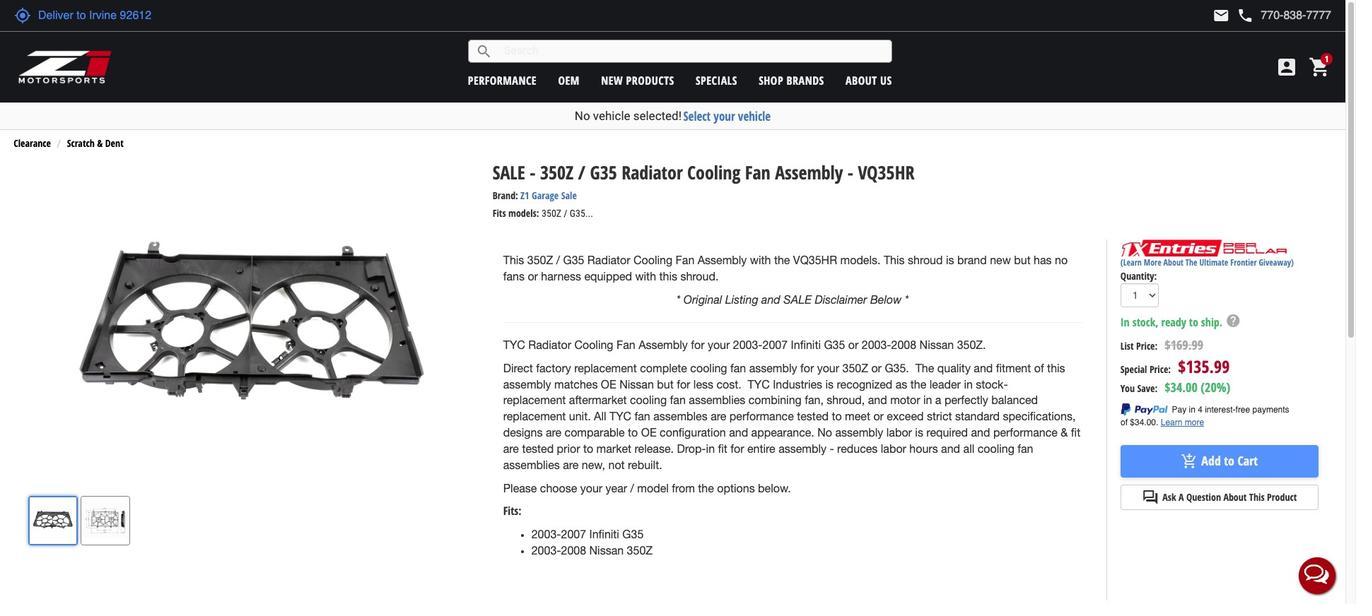 Task type: vqa. For each thing, say whether or not it's contained in the screenshot.
»
no



Task type: locate. For each thing, give the bounding box(es) containing it.
/ right the year
[[631, 482, 635, 495]]

assemblies down less
[[689, 394, 746, 407]]

0 vertical spatial &
[[97, 136, 103, 150]]

this right of at the right of page
[[1048, 362, 1066, 375]]

mail phone
[[1214, 7, 1255, 24]]

0 horizontal spatial in
[[706, 443, 715, 456]]

1 vertical spatial assembly
[[698, 254, 747, 267]]

harness
[[541, 270, 581, 283]]

the inside direct factory replacement complete cooling fan assembly for your 350z or g35.  the quality and fitment of this assembly matches oe nissan but for less cost.  tyc industries is recognized as the leader in stock- replacement aftermarket cooling fan assemblies combining fan, shroud, and motor in a perfectly balanced replacement unit. all tyc fan assembles are performance tested to meet or exceed strict standard specifications, designs are comparable to oe configuration and appearance. no assembly labor is required and performance & fit are tested prior to market release. drop-in fit for entire assembly - reduces labor hours and all cooling fan assemblies are new, not rebuilt.
[[916, 362, 935, 375]]

350z down please choose your year / model from the options below.
[[627, 545, 653, 558]]

and up entire
[[730, 427, 749, 439]]

to
[[1190, 315, 1199, 330], [832, 410, 842, 423], [628, 427, 638, 439], [584, 443, 594, 456], [1225, 453, 1235, 470]]

g35 up g35...
[[590, 160, 617, 185]]

1 vertical spatial no
[[818, 427, 833, 439]]

radiator inside "sale - 350z / g35 radiator cooling fan assembly - vq35hr brand: z1 garage sale fits models: 350z / g35..."
[[622, 160, 683, 185]]

cooling
[[688, 160, 741, 185], [634, 254, 673, 267], [575, 339, 614, 352]]

assembly
[[750, 362, 798, 375], [504, 378, 552, 391], [836, 427, 884, 439], [779, 443, 827, 456]]

$169.99
[[1165, 337, 1204, 354]]

to up market
[[628, 427, 638, 439]]

350z up recognized
[[843, 362, 869, 375]]

0 horizontal spatial replacement
[[504, 410, 566, 423]]

in left a
[[924, 394, 933, 407]]

to inside in stock, ready to ship. help
[[1190, 315, 1199, 330]]

g35 down please choose your year / model from the options below.
[[623, 529, 644, 541]]

/ up g35...
[[578, 160, 586, 185]]

shroud,
[[827, 394, 865, 407]]

account_box
[[1276, 56, 1299, 79]]

this
[[660, 270, 678, 283], [1048, 362, 1066, 375]]

no vehicle selected! select your vehicle
[[575, 108, 771, 125]]

0 vertical spatial cooling
[[691, 362, 728, 375]]

fan up assembles
[[670, 394, 686, 407]]

phone
[[1238, 7, 1255, 24]]

leader
[[930, 378, 961, 391]]

replacement up the designs
[[504, 410, 566, 423]]

the right from
[[698, 482, 714, 495]]

vehicle inside "no vehicle selected! select your vehicle"
[[593, 109, 631, 123]]

oe right matches
[[601, 378, 617, 391]]

new
[[601, 73, 623, 88], [991, 254, 1012, 267]]

1 horizontal spatial 2008
[[892, 339, 917, 352]]

shroud.
[[681, 270, 719, 283]]

performance down combining
[[730, 410, 794, 423]]

2 vertical spatial performance
[[994, 427, 1058, 439]]

(learn more about the ultimate frontier giveaway)
[[1121, 257, 1295, 269]]

quantity:
[[1121, 269, 1158, 283]]

is left the brand
[[947, 254, 955, 267]]

0 vertical spatial new
[[601, 73, 623, 88]]

labor
[[887, 427, 913, 439], [881, 443, 907, 456]]

0 horizontal spatial -
[[530, 160, 536, 185]]

1 vertical spatial new
[[991, 254, 1012, 267]]

you
[[1121, 382, 1135, 396]]

vq35hr for -
[[858, 160, 915, 185]]

infiniti up industries
[[791, 339, 821, 352]]

fan down select your vehicle link
[[746, 160, 771, 185]]

scratch & dent
[[67, 136, 124, 150]]

fan inside this 350z / g35 radiator cooling fan assembly with the vq35hr models. this shroud is brand new but has no fans or harness equipped with this shroud.
[[676, 254, 695, 267]]

350z up harness
[[528, 254, 553, 267]]

price:
[[1137, 340, 1158, 353], [1150, 363, 1172, 376]]

1 horizontal spatial in
[[924, 394, 933, 407]]

fan up shroud.
[[676, 254, 695, 267]]

are down prior
[[563, 459, 579, 472]]

add
[[1202, 453, 1222, 470]]

is up shroud,
[[826, 378, 834, 391]]

this left shroud
[[884, 254, 905, 267]]

fan down specifications,
[[1018, 443, 1034, 456]]

vq35hr inside "sale - 350z / g35 radiator cooling fan assembly - vq35hr brand: z1 garage sale fits models: 350z / g35..."
[[858, 160, 915, 185]]

2008
[[892, 339, 917, 352], [561, 545, 587, 558]]

performance down specifications,
[[994, 427, 1058, 439]]

g35 inside this 350z / g35 radiator cooling fan assembly with the vq35hr models. this shroud is brand new but has no fans or harness equipped with this shroud.
[[563, 254, 585, 267]]

product
[[1268, 491, 1298, 504]]

assemblies up please
[[504, 459, 560, 472]]

1 vertical spatial 2008
[[561, 545, 587, 558]]

assembles
[[654, 410, 708, 423]]

fit down configuration
[[718, 443, 728, 456]]

- inside direct factory replacement complete cooling fan assembly for your 350z or g35.  the quality and fitment of this assembly matches oe nissan but for less cost.  tyc industries is recognized as the leader in stock- replacement aftermarket cooling fan assemblies combining fan, shroud, and motor in a perfectly balanced replacement unit. all tyc fan assembles are performance tested to meet or exceed strict standard specifications, designs are comparable to oe configuration and appearance. no assembly labor is required and performance & fit are tested prior to market release. drop-in fit for entire assembly - reduces labor hours and all cooling fan assemblies are new, not rebuilt.
[[830, 443, 835, 456]]

price: inside list price: $169.99
[[1137, 340, 1158, 353]]

motor
[[891, 394, 921, 407]]

the up * original listing and sale disclaimer below *
[[775, 254, 791, 267]]

performance down search at the top of the page
[[468, 73, 537, 88]]

this inside question_answer ask a question about this product
[[1250, 491, 1265, 504]]

2 vertical spatial in
[[706, 443, 715, 456]]

1 horizontal spatial cooling
[[634, 254, 673, 267]]

0 horizontal spatial but
[[657, 378, 674, 391]]

radiator down selected!
[[622, 160, 683, 185]]

0 horizontal spatial *
[[677, 294, 681, 306]]

1 vertical spatial radiator
[[588, 254, 631, 267]]

in up perfectly
[[965, 378, 973, 391]]

1 vertical spatial but
[[657, 378, 674, 391]]

please
[[504, 482, 537, 495]]

0 horizontal spatial oe
[[601, 378, 617, 391]]

about right more
[[1164, 257, 1184, 269]]

1 horizontal spatial fan
[[676, 254, 695, 267]]

shroud
[[908, 254, 943, 267]]

350z inside this 350z / g35 radiator cooling fan assembly with the vq35hr models. this shroud is brand new but has no fans or harness equipped with this shroud.
[[528, 254, 553, 267]]

price: up save: on the bottom right
[[1150, 363, 1172, 376]]

0 vertical spatial fit
[[1072, 427, 1081, 439]]

2 vertical spatial nissan
[[590, 545, 624, 558]]

price: right list
[[1137, 340, 1158, 353]]

&
[[97, 136, 103, 150], [1061, 427, 1069, 439]]

reduces
[[838, 443, 878, 456]]

1 vertical spatial the
[[911, 378, 927, 391]]

fit down specifications,
[[1072, 427, 1081, 439]]

assembly inside this 350z / g35 radiator cooling fan assembly with the vq35hr models. this shroud is brand new but has no fans or harness equipped with this shroud.
[[698, 254, 747, 267]]

your up industries
[[818, 362, 840, 375]]

oe up release. drop- on the bottom of page
[[641, 427, 657, 439]]

specials link
[[696, 73, 738, 88]]

vehicle down shop
[[738, 108, 771, 125]]

2 vertical spatial about
[[1224, 491, 1248, 504]]

this up fans
[[504, 254, 524, 267]]

350z.
[[958, 339, 987, 352]]

is
[[947, 254, 955, 267], [826, 378, 834, 391]]

tyc right all
[[610, 410, 632, 423]]

0 horizontal spatial this
[[504, 254, 524, 267]]

2 horizontal spatial the
[[911, 378, 927, 391]]

replacement
[[575, 362, 637, 375], [504, 410, 566, 423]]

options
[[718, 482, 755, 495]]

0 horizontal spatial assemblies
[[504, 459, 560, 472]]

account_box link
[[1273, 56, 1302, 79]]

z1 garage sale link
[[521, 189, 577, 202]]

* left the original
[[677, 294, 681, 306]]

less
[[694, 378, 714, 391]]

1 horizontal spatial fit
[[1072, 427, 1081, 439]]

model
[[638, 482, 669, 495]]

new products
[[601, 73, 675, 88]]

labor down exceed
[[887, 427, 913, 439]]

cooling inside this 350z / g35 radiator cooling fan assembly with the vq35hr models. this shroud is brand new but has no fans or harness equipped with this shroud.
[[634, 254, 673, 267]]

& left dent
[[97, 136, 103, 150]]

new products link
[[601, 73, 675, 88]]

fans
[[504, 270, 525, 283]]

from
[[672, 482, 695, 495]]

1 vertical spatial the
[[916, 362, 935, 375]]

price: inside 'special price: $135.99 you save: $34.00 (20%)'
[[1150, 363, 1172, 376]]

new,
[[582, 459, 606, 472]]

2 horizontal spatial cooling
[[688, 160, 741, 185]]

your down new,
[[581, 482, 603, 495]]

factory
[[536, 362, 571, 375]]

1 horizontal spatial vq35hr
[[858, 160, 915, 185]]

new left products
[[601, 73, 623, 88]]

but down complete
[[657, 378, 674, 391]]

350z inside direct factory replacement complete cooling fan assembly for your 350z or g35.  the quality and fitment of this assembly matches oe nissan but for less cost.  tyc industries is recognized as the leader in stock- replacement aftermarket cooling fan assemblies combining fan, shroud, and motor in a perfectly balanced replacement unit. all tyc fan assembles are performance tested to meet or exceed strict standard specifications, designs are comparable to oe configuration and appearance. no assembly labor is required and performance & fit are tested prior to market release. drop-in fit for entire assembly - reduces labor hours and all cooling fan assemblies are new, not rebuilt.
[[843, 362, 869, 375]]

complete
[[640, 362, 688, 375]]

g35
[[590, 160, 617, 185], [563, 254, 585, 267], [824, 339, 846, 352], [623, 529, 644, 541]]

0 vertical spatial price:
[[1137, 340, 1158, 353]]

2 vertical spatial cooling
[[978, 443, 1015, 456]]

0 vertical spatial this
[[660, 270, 678, 283]]

the
[[775, 254, 791, 267], [911, 378, 927, 391], [698, 482, 714, 495]]

0 vertical spatial tested
[[797, 410, 829, 423]]

1 vertical spatial vq35hr
[[794, 254, 838, 267]]

g35 up harness
[[563, 254, 585, 267]]

1 horizontal spatial *
[[905, 294, 909, 306]]

save:
[[1138, 382, 1158, 396]]

2 horizontal spatial cooling
[[978, 443, 1015, 456]]

1 horizontal spatial about
[[1164, 257, 1184, 269]]

in
[[1121, 315, 1130, 330]]

infiniti
[[791, 339, 821, 352], [590, 529, 620, 541]]

for left entire
[[731, 443, 745, 456]]

new right the brand
[[991, 254, 1012, 267]]

1 vertical spatial replacement
[[504, 410, 566, 423]]

tested down the designs
[[522, 443, 554, 456]]

1 horizontal spatial no
[[818, 427, 833, 439]]

/ up harness
[[557, 254, 560, 267]]

0 horizontal spatial this
[[660, 270, 678, 283]]

0 vertical spatial but
[[1015, 254, 1031, 267]]

1 horizontal spatial -
[[830, 443, 835, 456]]

0 horizontal spatial fit
[[718, 443, 728, 456]]

release. drop-
[[635, 443, 706, 456]]

1 vertical spatial nissan
[[620, 378, 654, 391]]

about left us
[[846, 73, 878, 88]]

shop brands link
[[759, 73, 825, 88]]

0 vertical spatial is
[[947, 254, 955, 267]]

cooling up less
[[691, 362, 728, 375]]

0 horizontal spatial with
[[636, 270, 657, 283]]

with up listing on the right of page
[[750, 254, 771, 267]]

1 vertical spatial cooling
[[634, 254, 673, 267]]

the right as
[[911, 378, 927, 391]]

about us link
[[846, 73, 893, 88]]

0 vertical spatial oe
[[601, 378, 617, 391]]

* right below
[[905, 294, 909, 306]]

or
[[528, 270, 538, 283], [849, 339, 859, 352], [872, 362, 882, 375], [874, 410, 884, 423]]

& down specifications,
[[1061, 427, 1069, 439]]

sale - 350z / g35 radiator cooling fan assembly - vq35hr brand: z1 garage sale fits models: 350z / g35...
[[493, 160, 915, 220]]

2007 down choose
[[561, 529, 587, 541]]

with right equipped
[[636, 270, 657, 283]]

1 vertical spatial &
[[1061, 427, 1069, 439]]

but left has
[[1015, 254, 1031, 267]]

2 horizontal spatial fan
[[746, 160, 771, 185]]

0 horizontal spatial the
[[698, 482, 714, 495]]

assemblies
[[689, 394, 746, 407], [504, 459, 560, 472]]

0 vertical spatial performance
[[468, 73, 537, 88]]

0 horizontal spatial 2008
[[561, 545, 587, 558]]

to left ship. on the bottom
[[1190, 315, 1199, 330]]

vq35hr
[[858, 160, 915, 185], [794, 254, 838, 267]]

to inside add_shopping_cart add to cart
[[1225, 453, 1235, 470]]

mail
[[1214, 7, 1231, 24]]

0 vertical spatial cooling
[[688, 160, 741, 185]]

1 horizontal spatial assemblies
[[689, 394, 746, 407]]

cooling right all
[[978, 443, 1015, 456]]

vehicle down new products
[[593, 109, 631, 123]]

nissan
[[920, 339, 955, 352], [620, 378, 654, 391], [590, 545, 624, 558]]

0 horizontal spatial vq35hr
[[794, 254, 838, 267]]

1 vertical spatial price:
[[1150, 363, 1172, 376]]

as
[[896, 378, 908, 391]]

0 vertical spatial with
[[750, 254, 771, 267]]

the inside this 350z / g35 radiator cooling fan assembly with the vq35hr models. this shroud is brand new but has no fans or harness equipped with this shroud.
[[775, 254, 791, 267]]

radiator up equipped
[[588, 254, 631, 267]]

2008 up as
[[892, 339, 917, 352]]

entire
[[748, 443, 776, 456]]

are
[[711, 410, 727, 423], [546, 427, 562, 439], [504, 443, 519, 456], [563, 459, 579, 472]]

not
[[609, 459, 625, 472]]

but inside direct factory replacement complete cooling fan assembly for your 350z or g35.  the quality and fitment of this assembly matches oe nissan but for less cost.  tyc industries is recognized as the leader in stock- replacement aftermarket cooling fan assemblies combining fan, shroud, and motor in a perfectly balanced replacement unit. all tyc fan assembles are performance tested to meet or exceed strict standard specifications, designs are comparable to oe configuration and appearance. no assembly labor is required and performance & fit are tested prior to market release. drop-in fit for entire assembly - reduces labor hours and all cooling fan assemblies are new, not rebuilt.
[[657, 378, 674, 391]]

1 horizontal spatial this
[[1048, 362, 1066, 375]]

replacement up matches
[[575, 362, 637, 375]]

/ inside this 350z / g35 radiator cooling fan assembly with the vq35hr models. this shroud is brand new but has no fans or harness equipped with this shroud.
[[557, 254, 560, 267]]

assembly inside "sale - 350z / g35 radiator cooling fan assembly - vq35hr brand: z1 garage sale fits models: 350z / g35..."
[[775, 160, 844, 185]]

0 horizontal spatial the
[[916, 362, 935, 375]]

in down configuration
[[706, 443, 715, 456]]

*
[[677, 294, 681, 306], [905, 294, 909, 306]]

are up configuration
[[711, 410, 727, 423]]

2 horizontal spatial about
[[1224, 491, 1248, 504]]

no down oem
[[575, 109, 590, 123]]

1 horizontal spatial performance
[[730, 410, 794, 423]]

your right select
[[714, 108, 735, 125]]

/
[[578, 160, 586, 185], [564, 208, 568, 219], [557, 254, 560, 267], [631, 482, 635, 495]]

0 horizontal spatial performance
[[468, 73, 537, 88]]

2007 up industries
[[763, 339, 788, 352]]

this left shroud.
[[660, 270, 678, 283]]

0 horizontal spatial assembly
[[639, 339, 688, 352]]

is inside this 350z / g35 radiator cooling fan assembly with the vq35hr models. this shroud is brand new but has no fans or harness equipped with this shroud.
[[947, 254, 955, 267]]

assembly up industries
[[750, 362, 798, 375]]

0 horizontal spatial vehicle
[[593, 109, 631, 123]]

the up the 'leader'
[[916, 362, 935, 375]]

1 horizontal spatial assembly
[[698, 254, 747, 267]]

the left ultimate
[[1186, 257, 1198, 269]]

1 vertical spatial with
[[636, 270, 657, 283]]

tyc up combining
[[748, 378, 770, 391]]

vq35hr inside this 350z / g35 radiator cooling fan assembly with the vq35hr models. this shroud is brand new but has no fans or harness equipped with this shroud.
[[794, 254, 838, 267]]

sale up brand:
[[493, 160, 526, 185]]

cooling
[[691, 362, 728, 375], [630, 394, 667, 407], [978, 443, 1015, 456]]

1 vertical spatial fan
[[676, 254, 695, 267]]

stock-
[[976, 378, 1009, 391]]

strict
[[927, 410, 953, 423]]

to right add
[[1225, 453, 1235, 470]]

nissan inside 2003-2007 infiniti g35 2003-2008 nissan 350z
[[590, 545, 624, 558]]

clearance link
[[14, 136, 51, 150]]

tyc radiator cooling fan assembly for your 2003-2007 infiniti g35 or 2003-2008 nissan 350z.
[[504, 339, 987, 352]]

radiator inside this 350z / g35 radiator cooling fan assembly with the vq35hr models. this shroud is brand new but has no fans or harness equipped with this shroud.
[[588, 254, 631, 267]]

2008 down choose
[[561, 545, 587, 558]]

1 horizontal spatial new
[[991, 254, 1012, 267]]

this left "product"
[[1250, 491, 1265, 504]]

2003-
[[733, 339, 763, 352], [862, 339, 892, 352], [532, 529, 561, 541], [532, 545, 561, 558]]

about right question
[[1224, 491, 1248, 504]]

us
[[881, 73, 893, 88]]

sale down this 350z / g35 radiator cooling fan assembly with the vq35hr models. this shroud is brand new but has no fans or harness equipped with this shroud.
[[784, 294, 812, 306]]

radiator up factory
[[529, 339, 572, 352]]

0 vertical spatial no
[[575, 109, 590, 123]]

1 vertical spatial performance
[[730, 410, 794, 423]]

is inside direct factory replacement complete cooling fan assembly for your 350z or g35.  the quality and fitment of this assembly matches oe nissan but for less cost.  tyc industries is recognized as the leader in stock- replacement aftermarket cooling fan assemblies combining fan, shroud, and motor in a perfectly balanced replacement unit. all tyc fan assembles are performance tested to meet or exceed strict standard specifications, designs are comparable to oe configuration and appearance. no assembly labor is required and performance & fit are tested prior to market release. drop-in fit for entire assembly - reduces labor hours and all cooling fan assemblies are new, not rebuilt.
[[826, 378, 834, 391]]

z1 motorsports logo image
[[18, 50, 113, 85]]

1 horizontal spatial &
[[1061, 427, 1069, 439]]

2 horizontal spatial in
[[965, 378, 973, 391]]

0 horizontal spatial 2007
[[561, 529, 587, 541]]



Task type: describe. For each thing, give the bounding box(es) containing it.
2 vertical spatial assembly
[[639, 339, 688, 352]]

1 horizontal spatial oe
[[641, 427, 657, 439]]

my_location
[[14, 7, 31, 24]]

replacement aftermarket
[[504, 394, 627, 407]]

$34.00
[[1165, 379, 1198, 396]]

fan,
[[805, 394, 824, 407]]

new inside this 350z / g35 radiator cooling fan assembly with the vq35hr models. this shroud is brand new but has no fans or harness equipped with this shroud.
[[991, 254, 1012, 267]]

1 vertical spatial tyc
[[748, 378, 770, 391]]

1 vertical spatial about
[[1164, 257, 1184, 269]]

disclaimer
[[815, 294, 868, 306]]

0 vertical spatial about
[[846, 73, 878, 88]]

0 vertical spatial assemblies
[[689, 394, 746, 407]]

ask
[[1163, 491, 1177, 504]]

the inside direct factory replacement complete cooling fan assembly for your 350z or g35.  the quality and fitment of this assembly matches oe nissan but for less cost.  tyc industries is recognized as the leader in stock- replacement aftermarket cooling fan assemblies combining fan, shroud, and motor in a perfectly balanced replacement unit. all tyc fan assembles are performance tested to meet or exceed strict standard specifications, designs are comparable to oe configuration and appearance. no assembly labor is required and performance & fit are tested prior to market release. drop-in fit for entire assembly - reduces labor hours and all cooling fan assemblies are new, not rebuilt.
[[911, 378, 927, 391]]

all
[[594, 410, 607, 423]]

appearance.
[[752, 427, 815, 439]]

350z down the z1 garage sale "link"
[[542, 208, 562, 219]]

unit.
[[569, 410, 591, 423]]

350z inside 2003-2007 infiniti g35 2003-2008 nissan 350z
[[627, 545, 653, 558]]

exceed
[[887, 410, 924, 423]]

but inside this 350z / g35 radiator cooling fan assembly with the vq35hr models. this shroud is brand new but has no fans or harness equipped with this shroud.
[[1015, 254, 1031, 267]]

selected!
[[634, 109, 682, 123]]

recognized
[[837, 378, 893, 391]]

specifications,
[[1004, 410, 1076, 423]]

and up stock-
[[974, 362, 993, 375]]

price: for $169.99
[[1137, 340, 1158, 353]]

g35 down disclaimer
[[824, 339, 846, 352]]

add_shopping_cart
[[1182, 453, 1199, 470]]

help
[[1226, 313, 1242, 329]]

giveaway)
[[1260, 257, 1295, 269]]

g35...
[[570, 208, 593, 219]]

2008 inside 2003-2007 infiniti g35 2003-2008 nissan 350z
[[561, 545, 587, 558]]

ultimate
[[1200, 257, 1229, 269]]

shop brands
[[759, 73, 825, 88]]

(learn more about the ultimate frontier giveaway) link
[[1121, 257, 1295, 269]]

combining
[[749, 394, 802, 407]]

1 horizontal spatial this
[[884, 254, 905, 267]]

brand
[[958, 254, 987, 267]]

your inside direct factory replacement complete cooling fan assembly for your 350z or g35.  the quality and fitment of this assembly matches oe nissan but for less cost.  tyc industries is recognized as the leader in stock- replacement aftermarket cooling fan assemblies combining fan, shroud, and motor in a perfectly balanced replacement unit. all tyc fan assembles are performance tested to meet or exceed strict standard specifications, designs are comparable to oe configuration and appearance. no assembly labor is required and performance & fit are tested prior to market release. drop-in fit for entire assembly - reduces labor hours and all cooling fan assemblies are new, not rebuilt.
[[818, 362, 840, 375]]

market
[[597, 443, 632, 456]]

brand:
[[493, 189, 518, 202]]

1 horizontal spatial 2007
[[763, 339, 788, 352]]

balanced
[[992, 394, 1039, 407]]

/ left g35...
[[564, 208, 568, 219]]

and down standard
[[972, 427, 991, 439]]

below
[[871, 294, 902, 306]]

ready
[[1162, 315, 1187, 330]]

nissan inside direct factory replacement complete cooling fan assembly for your 350z or g35.  the quality and fitment of this assembly matches oe nissan but for less cost.  tyc industries is recognized as the leader in stock- replacement aftermarket cooling fan assemblies combining fan, shroud, and motor in a perfectly balanced replacement unit. all tyc fan assembles are performance tested to meet or exceed strict standard specifications, designs are comparable to oe configuration and appearance. no assembly labor is required and performance & fit are tested prior to market release. drop-in fit for entire assembly - reduces labor hours and all cooling fan assemblies are new, not rebuilt.
[[620, 378, 654, 391]]

equipped
[[585, 270, 632, 283]]

to down shroud,
[[832, 410, 842, 423]]

0 vertical spatial tyc
[[504, 339, 526, 352]]

no inside direct factory replacement complete cooling fan assembly for your 350z or g35.  the quality and fitment of this assembly matches oe nissan but for less cost.  tyc industries is recognized as the leader in stock- replacement aftermarket cooling fan assemblies combining fan, shroud, and motor in a perfectly balanced replacement unit. all tyc fan assembles are performance tested to meet or exceed strict standard specifications, designs are comparable to oe configuration and appearance. no assembly labor is required and performance & fit are tested prior to market release. drop-in fit for entire assembly - reduces labor hours and all cooling fan assemblies are new, not rebuilt.
[[818, 427, 833, 439]]

listing
[[726, 294, 759, 306]]

1 horizontal spatial vehicle
[[738, 108, 771, 125]]

your up less
[[708, 339, 730, 352]]

infiniti inside 2003-2007 infiniti g35 2003-2008 nissan 350z
[[590, 529, 620, 541]]

brands
[[787, 73, 825, 88]]

0 vertical spatial nissan
[[920, 339, 955, 352]]

models:
[[509, 206, 540, 220]]

cooling inside "sale - 350z / g35 radiator cooling fan assembly - vq35hr brand: z1 garage sale fits models: 350z / g35..."
[[688, 160, 741, 185]]

& inside direct factory replacement complete cooling fan assembly for your 350z or g35.  the quality and fitment of this assembly matches oe nissan but for less cost.  tyc industries is recognized as the leader in stock- replacement aftermarket cooling fan assemblies combining fan, shroud, and motor in a perfectly balanced replacement unit. all tyc fan assembles are performance tested to meet or exceed strict standard specifications, designs are comparable to oe configuration and appearance. no assembly labor is required and performance & fit are tested prior to market release. drop-in fit for entire assembly - reduces labor hours and all cooling fan assemblies are new, not rebuilt.
[[1061, 427, 1069, 439]]

assembly down meet
[[836, 427, 884, 439]]

this inside this 350z / g35 radiator cooling fan assembly with the vq35hr models. this shroud is brand new but has no fans or harness equipped with this shroud.
[[660, 270, 678, 283]]

and down recognized
[[869, 394, 888, 407]]

fits:
[[504, 504, 522, 520]]

meet
[[845, 410, 871, 423]]

1 vertical spatial in
[[924, 394, 933, 407]]

no inside "no vehicle selected! select your vehicle"
[[575, 109, 590, 123]]

or inside this 350z / g35 radiator cooling fan assembly with the vq35hr models. this shroud is brand new but has no fans or harness equipped with this shroud.
[[528, 270, 538, 283]]

g35 inside 2003-2007 infiniti g35 2003-2008 nissan 350z
[[623, 529, 644, 541]]

vq35hr for the
[[794, 254, 838, 267]]

select your vehicle link
[[684, 108, 771, 125]]

g35 inside "sale - 350z / g35 radiator cooling fan assembly - vq35hr brand: z1 garage sale fits models: 350z / g35..."
[[590, 160, 617, 185]]

0 horizontal spatial fan
[[617, 339, 636, 352]]

this inside direct factory replacement complete cooling fan assembly for your 350z or g35.  the quality and fitment of this assembly matches oe nissan but for less cost.  tyc industries is recognized as the leader in stock- replacement aftermarket cooling fan assemblies combining fan, shroud, and motor in a perfectly balanced replacement unit. all tyc fan assembles are performance tested to meet or exceed strict standard specifications, designs are comparable to oe configuration and appearance. no assembly labor is required and performance & fit are tested prior to market release. drop-in fit for entire assembly - reduces labor hours and all cooling fan assemblies are new, not rebuilt.
[[1048, 362, 1066, 375]]

2 horizontal spatial performance
[[994, 427, 1058, 439]]

are down the designs
[[504, 443, 519, 456]]

year
[[606, 482, 628, 495]]

fits
[[493, 206, 506, 220]]

and left all
[[942, 443, 961, 456]]

for up industries
[[801, 362, 814, 375]]

prior
[[557, 443, 580, 456]]

0 horizontal spatial &
[[97, 136, 103, 150]]

has
[[1034, 254, 1052, 267]]

assembly down the appearance.
[[779, 443, 827, 456]]

sale inside "sale - 350z / g35 radiator cooling fan assembly - vq35hr brand: z1 garage sale fits models: 350z / g35..."
[[493, 160, 526, 185]]

all
[[964, 443, 975, 456]]

0 horizontal spatial cooling
[[575, 339, 614, 352]]

question
[[1187, 491, 1222, 504]]

standard
[[956, 410, 1000, 423]]

0 vertical spatial labor
[[887, 427, 913, 439]]

in stock, ready to ship. help
[[1121, 313, 1242, 330]]

and right listing on the right of page
[[762, 294, 781, 306]]

Search search field
[[493, 40, 892, 62]]

fan down "tyc radiator cooling fan assembly for your 2003-2007 infiniti g35 or 2003-2008 nissan 350z."
[[731, 362, 747, 375]]

to up new,
[[584, 443, 594, 456]]

matches
[[555, 378, 598, 391]]

2 * from the left
[[905, 294, 909, 306]]

is required
[[916, 427, 969, 439]]

0 horizontal spatial cooling
[[630, 394, 667, 407]]

0 horizontal spatial new
[[601, 73, 623, 88]]

performance link
[[468, 73, 537, 88]]

1 vertical spatial labor
[[881, 443, 907, 456]]

fan left assembles
[[635, 410, 651, 423]]

add_shopping_cart add to cart
[[1182, 453, 1259, 470]]

0 horizontal spatial tested
[[522, 443, 554, 456]]

mail link
[[1214, 7, 1231, 24]]

1 horizontal spatial tyc
[[610, 410, 632, 423]]

oem link
[[558, 73, 580, 88]]

scratch
[[67, 136, 95, 150]]

no
[[1056, 254, 1068, 267]]

1 horizontal spatial with
[[750, 254, 771, 267]]

are up prior
[[546, 427, 562, 439]]

list
[[1121, 340, 1134, 353]]

choose
[[540, 482, 577, 495]]

1 * from the left
[[677, 294, 681, 306]]

specials
[[696, 73, 738, 88]]

for up less
[[691, 339, 705, 352]]

about us
[[846, 73, 893, 88]]

350z up the z1 garage sale "link"
[[540, 160, 574, 185]]

2003-2007 infiniti g35 2003-2008 nissan 350z
[[532, 529, 653, 558]]

industries
[[773, 378, 823, 391]]

configuration
[[660, 427, 726, 439]]

question_answer
[[1143, 489, 1160, 506]]

hours
[[910, 443, 939, 456]]

1 vertical spatial fit
[[718, 443, 728, 456]]

of
[[1035, 362, 1045, 375]]

shopping_cart
[[1309, 56, 1332, 79]]

2 vertical spatial radiator
[[529, 339, 572, 352]]

* original listing and sale disclaimer below *
[[677, 294, 909, 306]]

0 vertical spatial in
[[965, 378, 973, 391]]

1 horizontal spatial cooling
[[691, 362, 728, 375]]

1 horizontal spatial infiniti
[[791, 339, 821, 352]]

1 horizontal spatial replacement
[[575, 362, 637, 375]]

shopping_cart link
[[1306, 56, 1332, 79]]

1 horizontal spatial sale
[[784, 294, 812, 306]]

ship.
[[1202, 315, 1223, 330]]

models.
[[841, 254, 881, 267]]

quality
[[938, 362, 971, 375]]

0 vertical spatial 2008
[[892, 339, 917, 352]]

for left less
[[677, 378, 691, 391]]

direct
[[504, 362, 533, 375]]

2 vertical spatial the
[[698, 482, 714, 495]]

this 350z / g35 radiator cooling fan assembly with the vq35hr models. this shroud is brand new but has no fans or harness equipped with this shroud.
[[504, 254, 1068, 283]]

2 horizontal spatial -
[[848, 160, 854, 185]]

(20%)
[[1201, 379, 1231, 396]]

1 vertical spatial assemblies
[[504, 459, 560, 472]]

search
[[476, 43, 493, 60]]

about inside question_answer ask a question about this product
[[1224, 491, 1248, 504]]

fan inside "sale - 350z / g35 radiator cooling fan assembly - vq35hr brand: z1 garage sale fits models: 350z / g35..."
[[746, 160, 771, 185]]

2007 inside 2003-2007 infiniti g35 2003-2008 nissan 350z
[[561, 529, 587, 541]]

$135.99
[[1179, 355, 1230, 378]]

designs
[[504, 427, 543, 439]]

1 horizontal spatial the
[[1186, 257, 1198, 269]]

rebuilt.
[[628, 459, 663, 472]]

price: for $135.99
[[1150, 363, 1172, 376]]

assembly down direct on the left of page
[[504, 378, 552, 391]]

a
[[936, 394, 942, 407]]

please choose your year / model from the options below.
[[504, 482, 794, 495]]



